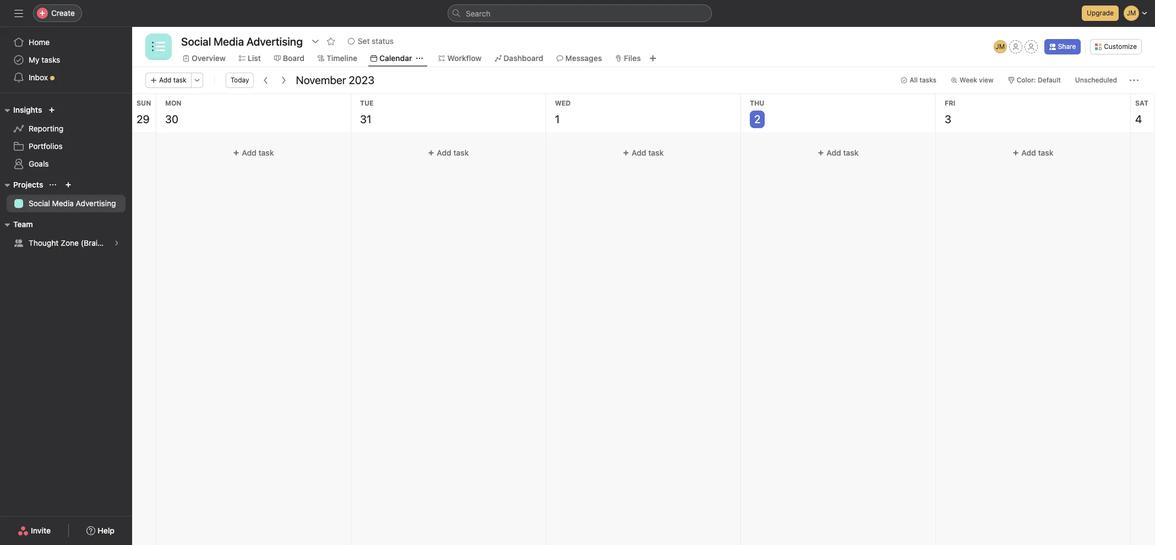 Task type: locate. For each thing, give the bounding box(es) containing it.
portfolios
[[29, 142, 63, 151]]

thu
[[750, 99, 765, 107]]

social media advertising link
[[7, 195, 126, 213]]

november 2023
[[296, 74, 375, 86]]

insights element
[[0, 100, 132, 175]]

my tasks
[[29, 55, 60, 64]]

sun 29
[[137, 99, 151, 126]]

tasks right the my
[[41, 55, 60, 64]]

goals link
[[7, 155, 126, 173]]

add
[[159, 76, 172, 84], [242, 148, 257, 158], [437, 148, 452, 158], [632, 148, 647, 158], [827, 148, 842, 158], [1022, 148, 1037, 158]]

zone
[[61, 239, 79, 248]]

space)
[[125, 239, 150, 248]]

2
[[755, 113, 761, 126]]

new image
[[49, 107, 55, 113]]

create
[[51, 8, 75, 18]]

week view button
[[946, 73, 999, 88]]

add task button
[[145, 73, 191, 88], [161, 143, 346, 163], [356, 143, 541, 163], [551, 143, 736, 163], [746, 143, 931, 163], [941, 143, 1126, 163]]

help button
[[79, 522, 122, 541]]

tab actions image
[[417, 55, 423, 62]]

add tab image
[[649, 54, 658, 63]]

fri 3
[[945, 99, 956, 126]]

all tasks button
[[896, 73, 942, 88]]

november
[[296, 74, 346, 86]]

invite button
[[10, 522, 58, 541]]

week
[[960, 76, 978, 84]]

0 vertical spatial tasks
[[41, 55, 60, 64]]

team
[[13, 220, 33, 229]]

global element
[[0, 27, 132, 93]]

social media advertising
[[29, 199, 116, 208]]

dashboard link
[[495, 52, 544, 64]]

reporting link
[[7, 120, 126, 138]]

previous week image
[[262, 76, 271, 85]]

insights button
[[0, 104, 42, 117]]

share
[[1059, 42, 1076, 51]]

more actions image
[[1130, 76, 1139, 85]]

jm button
[[994, 40, 1007, 53]]

today button
[[226, 73, 254, 88]]

color: default
[[1017, 76, 1061, 84]]

projects element
[[0, 175, 132, 215]]

mon
[[165, 99, 182, 107]]

social
[[29, 199, 50, 208]]

sat 4
[[1136, 99, 1149, 126]]

Search tasks, projects, and more text field
[[448, 4, 712, 22]]

fri
[[945, 99, 956, 107]]

workflow link
[[439, 52, 482, 64]]

wed 1
[[555, 99, 571, 126]]

tasks
[[41, 55, 60, 64], [920, 76, 937, 84]]

1 vertical spatial tasks
[[920, 76, 937, 84]]

upgrade
[[1087, 9, 1114, 17]]

None text field
[[178, 31, 306, 51]]

add task
[[159, 76, 187, 84], [242, 148, 274, 158], [437, 148, 469, 158], [632, 148, 664, 158], [827, 148, 859, 158], [1022, 148, 1054, 158]]

31
[[360, 113, 372, 126]]

new project or portfolio image
[[65, 182, 72, 188]]

add to starred image
[[327, 37, 335, 46]]

tasks right all
[[920, 76, 937, 84]]

reporting
[[29, 124, 63, 133]]

inbox
[[29, 73, 48, 82]]

messages link
[[557, 52, 602, 64]]

jm
[[996, 42, 1005, 51]]

color:
[[1017, 76, 1036, 84]]

tasks inside dropdown button
[[920, 76, 937, 84]]

2023
[[349, 74, 375, 86]]

thu 2
[[750, 99, 765, 126]]

3
[[945, 113, 952, 126]]

more actions image
[[194, 77, 200, 84]]

all
[[910, 76, 918, 84]]

invite
[[31, 527, 51, 536]]

board
[[283, 53, 305, 63]]

sun
[[137, 99, 151, 107]]

1 horizontal spatial tasks
[[920, 76, 937, 84]]

tasks for my tasks
[[41, 55, 60, 64]]

dashboard
[[504, 53, 544, 63]]

0 horizontal spatial tasks
[[41, 55, 60, 64]]

thought zone (brainstorm space)
[[29, 239, 150, 248]]

tasks inside the global element
[[41, 55, 60, 64]]

list image
[[152, 40, 165, 53]]

wed
[[555, 99, 571, 107]]

my
[[29, 55, 39, 64]]



Task type: describe. For each thing, give the bounding box(es) containing it.
see details, thought zone (brainstorm space) image
[[113, 240, 120, 247]]

default
[[1038, 76, 1061, 84]]

projects
[[13, 180, 43, 189]]

timeline
[[327, 53, 357, 63]]

inbox link
[[7, 69, 126, 86]]

calendar
[[380, 53, 412, 63]]

set status
[[358, 36, 394, 46]]

overview link
[[183, 52, 226, 64]]

thought zone (brainstorm space) link
[[7, 235, 150, 252]]

my tasks link
[[7, 51, 126, 69]]

4
[[1136, 113, 1143, 126]]

unscheduled
[[1076, 76, 1118, 84]]

all tasks
[[910, 76, 937, 84]]

advertising
[[76, 199, 116, 208]]

media
[[52, 199, 74, 208]]

upgrade button
[[1082, 6, 1119, 21]]

portfolios link
[[7, 138, 126, 155]]

customize button
[[1091, 39, 1142, 55]]

help
[[98, 527, 115, 536]]

(brainstorm
[[81, 239, 123, 248]]

tue
[[360, 99, 374, 107]]

calendar link
[[371, 52, 412, 64]]

today
[[231, 76, 249, 84]]

show options, current sort, top image
[[50, 182, 56, 188]]

teams element
[[0, 215, 150, 254]]

timeline link
[[318, 52, 357, 64]]

show options image
[[311, 37, 320, 46]]

hide sidebar image
[[14, 9, 23, 18]]

home
[[29, 37, 50, 47]]

1
[[555, 113, 560, 126]]

share button
[[1045, 39, 1081, 55]]

list link
[[239, 52, 261, 64]]

29
[[137, 113, 150, 126]]

files link
[[616, 52, 641, 64]]

messages
[[566, 53, 602, 63]]

customize
[[1105, 42, 1137, 51]]

tasks for all tasks
[[920, 76, 937, 84]]

mon 30
[[165, 99, 182, 126]]

tue 31
[[360, 99, 374, 126]]

30
[[165, 113, 178, 126]]

create button
[[33, 4, 82, 22]]

view
[[980, 76, 994, 84]]

unscheduled button
[[1071, 73, 1123, 88]]

goals
[[29, 159, 49, 169]]

set status button
[[343, 34, 399, 49]]

team button
[[0, 218, 33, 231]]

projects button
[[0, 178, 43, 192]]

week view
[[960, 76, 994, 84]]

home link
[[7, 34, 126, 51]]

workflow
[[448, 53, 482, 63]]

board link
[[274, 52, 305, 64]]

insights
[[13, 105, 42, 115]]

set
[[358, 36, 370, 46]]

list
[[248, 53, 261, 63]]

overview
[[192, 53, 226, 63]]

status
[[372, 36, 394, 46]]

files
[[624, 53, 641, 63]]

sat
[[1136, 99, 1149, 107]]

thought
[[29, 239, 59, 248]]

next week image
[[280, 76, 288, 85]]

color: default button
[[1003, 73, 1066, 88]]



Task type: vqa. For each thing, say whether or not it's contained in the screenshot.
the Help in the bottom of the page
yes



